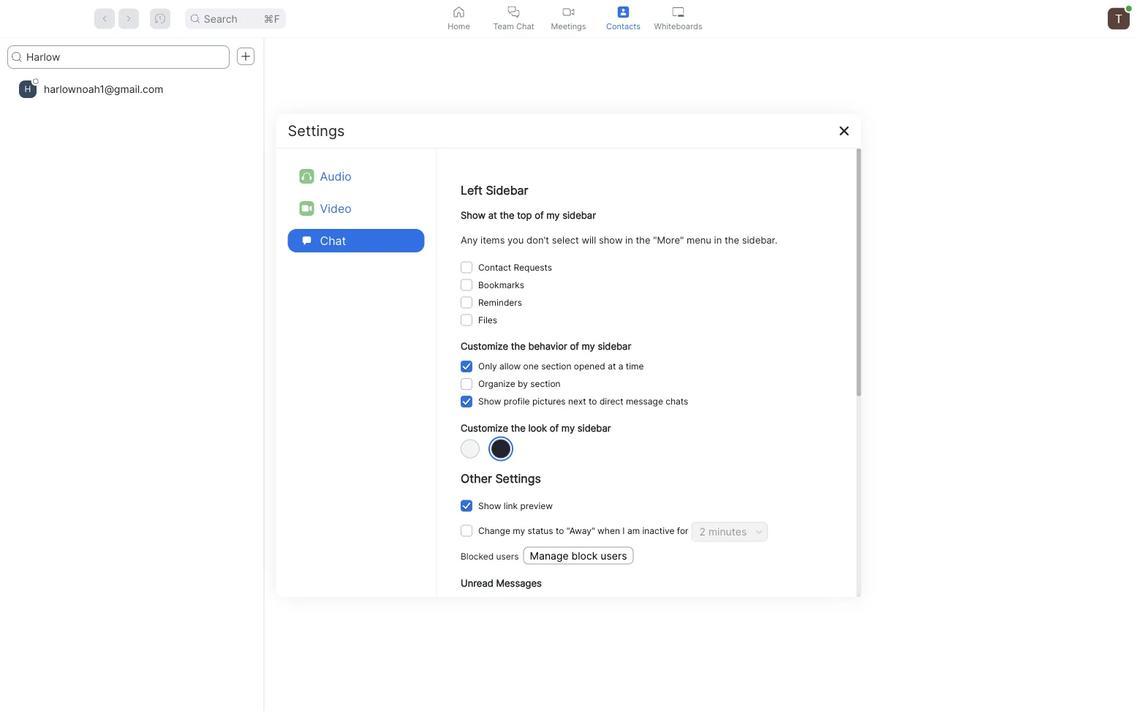 Task type: vqa. For each thing, say whether or not it's contained in the screenshot.
THE MORE OPTIONS icon
no



Task type: locate. For each thing, give the bounding box(es) containing it.
the down the sidebar
[[500, 209, 514, 221]]

home small image
[[453, 6, 465, 18], [453, 6, 465, 18]]

other
[[461, 471, 492, 485]]

sidebar
[[562, 209, 596, 221], [598, 340, 631, 352], [577, 422, 611, 433]]

. organize by section element
[[478, 375, 561, 393]]

don't
[[526, 234, 549, 245]]

left sidebar
[[461, 183, 528, 198]]

to right 'status'
[[556, 525, 564, 536]]

settings
[[288, 122, 345, 140], [495, 471, 541, 485]]

chat down video
[[320, 233, 346, 248]]

in right show
[[625, 234, 633, 245]]

1 horizontal spatial chat
[[516, 21, 534, 31]]

any
[[461, 234, 478, 245]]

1 horizontal spatial by
[[657, 358, 669, 370]]

meetings button
[[541, 0, 596, 37]]

0 horizontal spatial top
[[517, 209, 532, 221]]

on
[[589, 598, 599, 609]]

2 horizontal spatial of
[[570, 340, 579, 352]]

a
[[711, 358, 717, 370], [618, 361, 623, 372]]

video on image
[[563, 6, 575, 18], [563, 6, 575, 18], [300, 201, 314, 216], [302, 203, 312, 214]]

chats
[[666, 396, 688, 407]]

0 vertical spatial customize
[[461, 340, 508, 352]]

1 horizontal spatial at
[[608, 361, 616, 372]]

0 vertical spatial top
[[517, 209, 532, 221]]

1 horizontal spatial contact
[[595, 358, 633, 370]]

1 horizontal spatial of
[[550, 422, 559, 433]]

sidebar
[[486, 183, 528, 198]]

0 vertical spatial contact
[[478, 262, 511, 272]]

magnifier image
[[191, 14, 200, 23], [191, 14, 200, 23]]

0 vertical spatial chat
[[516, 21, 534, 31]]

audio
[[320, 169, 352, 183]]

0 vertical spatial at
[[488, 209, 497, 221]]

the up the allow
[[511, 340, 526, 352]]

whiteboards
[[654, 21, 703, 31]]

contacts
[[607, 21, 641, 31]]

profile contact image
[[618, 6, 630, 18], [618, 6, 630, 18]]

1 customize from the top
[[461, 340, 508, 352]]

show for show at the top of my sidebar
[[461, 209, 485, 221]]

users down when
[[601, 550, 627, 562]]

the left left
[[771, 358, 786, 370]]

chat link
[[288, 229, 425, 252]]

close image
[[839, 125, 850, 137]]

requests
[[514, 262, 552, 272]]

home
[[448, 21, 470, 31]]

in right the contact
[[759, 358, 768, 370]]

top up you
[[517, 209, 532, 221]]

. files element
[[478, 311, 497, 329]]

1 vertical spatial section
[[530, 379, 561, 389]]

contact requests
[[478, 262, 552, 272]]

offline image
[[33, 78, 39, 84]]

show left the link
[[478, 501, 501, 511]]

customize the look of my sidebar. white image
[[461, 439, 480, 458]]

users
[[601, 550, 627, 562], [496, 551, 519, 562]]

customize up customize the look of my sidebar. white icon
[[461, 422, 508, 433]]

"away"
[[566, 525, 595, 536]]

2 customize from the top
[[461, 422, 508, 433]]

my
[[546, 209, 560, 221], [582, 340, 595, 352], [561, 422, 575, 433], [513, 525, 525, 536]]

settings up show link preview
[[495, 471, 541, 485]]

customize
[[461, 340, 508, 352], [461, 422, 508, 433]]

a right clicking
[[711, 358, 717, 370]]

info
[[636, 358, 654, 370]]

search
[[204, 12, 238, 25]]

1 vertical spatial at
[[608, 361, 616, 372]]

show at the top of my sidebar. contact requests element
[[478, 258, 552, 276]]

1 vertical spatial to
[[556, 525, 564, 536]]

section
[[541, 361, 571, 372], [530, 379, 561, 389]]

show inside . show link preview element
[[478, 501, 501, 511]]

my left 'status'
[[513, 525, 525, 536]]

2 vertical spatial show
[[478, 501, 501, 511]]

show down organize
[[478, 396, 501, 407]]

magnifier image
[[12, 52, 22, 62], [12, 52, 22, 62]]

1 vertical spatial contact
[[595, 358, 633, 370]]

1 vertical spatial top
[[602, 598, 615, 609]]

1 vertical spatial of
[[570, 340, 579, 352]]

show link preview
[[478, 501, 553, 511]]

to inside the . show profile pictures next to direct message chats element
[[589, 396, 597, 407]]

manage
[[530, 550, 569, 562]]

tab list
[[432, 0, 706, 37]]

by up the 'profile'
[[518, 379, 528, 389]]

1 horizontal spatial top
[[602, 598, 615, 609]]

of for behavior
[[570, 340, 579, 352]]

only allow one section opened at a time
[[478, 361, 644, 372]]

1 vertical spatial chat
[[320, 233, 346, 248]]

. show profile pictures next to direct message chats element
[[478, 393, 688, 410]]

0 horizontal spatial at
[[488, 209, 497, 221]]

1 vertical spatial show
[[478, 396, 501, 407]]

customize the behavior of my sidebar. only allow one section opened at a time element
[[478, 358, 644, 375]]

at up items
[[488, 209, 497, 221]]

preview
[[520, 501, 553, 511]]

customize up only
[[461, 340, 508, 352]]

2 vertical spatial sidebar
[[577, 422, 611, 433]]

0 vertical spatial of
[[535, 209, 544, 221]]

0 vertical spatial by
[[657, 358, 669, 370]]

am
[[627, 525, 640, 536]]

customize for customize the look of my sidebar
[[461, 422, 508, 433]]

. show link preview element
[[478, 497, 553, 515]]

i
[[622, 525, 625, 536]]

top right the "on"
[[602, 598, 615, 609]]

behavior
[[528, 340, 567, 352]]

plus small image
[[241, 51, 251, 61], [241, 51, 251, 61]]

avatar image
[[1108, 8, 1130, 30]]

customize the look of my sidebar
[[461, 422, 611, 433]]

blocked
[[461, 551, 494, 562]]

None radio
[[461, 439, 480, 458]]

1 vertical spatial by
[[518, 379, 528, 389]]

top
[[517, 209, 532, 221], [602, 598, 615, 609]]

contact left info
[[595, 358, 633, 370]]

blocked users
[[461, 551, 519, 562]]

by inside 'element'
[[518, 379, 528, 389]]

sidebar up time on the bottom right of the page
[[598, 340, 631, 352]]

contact up bookmarks at the left top of page
[[478, 262, 511, 272]]

keep
[[478, 598, 499, 609]]

to
[[589, 396, 597, 407], [556, 525, 564, 536]]

contacts tab panel
[[0, 38, 1138, 711]]

my inside "element"
[[513, 525, 525, 536]]

of right look
[[550, 422, 559, 433]]

1 horizontal spatial settings
[[495, 471, 541, 485]]

section up pictures
[[530, 379, 561, 389]]

you
[[507, 234, 524, 245]]

a left time on the bottom right of the page
[[618, 361, 623, 372]]

show
[[599, 234, 623, 245]]

1 horizontal spatial a
[[711, 358, 717, 370]]

users inside button
[[601, 550, 627, 562]]

online image
[[1127, 6, 1132, 11]]

next
[[568, 396, 586, 407]]

link
[[504, 501, 518, 511]]

None radio
[[491, 439, 510, 458]]

users up unread messages
[[496, 551, 519, 562]]

to inside . change my status to "away" when i am inactive for "element"
[[556, 525, 564, 536]]

0 vertical spatial show
[[461, 209, 485, 221]]

0 horizontal spatial by
[[518, 379, 528, 389]]

section down behavior
[[541, 361, 571, 372]]

show
[[461, 209, 485, 221], [478, 396, 501, 407], [478, 501, 501, 511]]

h
[[25, 84, 31, 94]]

contacts button
[[596, 0, 651, 37]]

1 vertical spatial customize
[[461, 422, 508, 433]]

2 vertical spatial of
[[550, 422, 559, 433]]

show inside the . show profile pictures next to direct message chats element
[[478, 396, 501, 407]]

the inside contacts tab panel
[[771, 358, 786, 370]]

at
[[488, 209, 497, 221], [608, 361, 616, 372]]

allow
[[499, 361, 521, 372]]

manage block users
[[530, 550, 627, 562]]

0 horizontal spatial settings
[[288, 122, 345, 140]]

change my status to "away" when i am inactive for
[[478, 525, 688, 536]]

1 vertical spatial sidebar
[[598, 340, 631, 352]]

chat right team
[[516, 21, 534, 31]]

. reminders element
[[478, 294, 522, 311]]

chat
[[516, 21, 534, 31], [320, 233, 346, 248]]

0 vertical spatial to
[[589, 396, 597, 407]]

of up the view
[[570, 340, 579, 352]]

chat image
[[300, 233, 314, 248], [303, 236, 311, 245]]

in inside contacts tab panel
[[759, 358, 768, 370]]

whiteboards button
[[651, 0, 706, 37]]

items
[[480, 234, 505, 245]]

. bookmarks element
[[478, 276, 524, 294]]

at right opened
[[608, 361, 616, 372]]

by right info
[[657, 358, 669, 370]]

0 horizontal spatial a
[[618, 361, 623, 372]]

0 horizontal spatial of
[[535, 209, 544, 221]]

team chat image
[[508, 6, 520, 18], [508, 6, 520, 18]]

0 horizontal spatial to
[[556, 525, 564, 536]]

of for look
[[550, 422, 559, 433]]

chat
[[628, 598, 646, 609]]

settings up audio
[[288, 122, 345, 140]]

None button
[[461, 261, 472, 273], [461, 279, 472, 291], [461, 297, 472, 308], [461, 314, 472, 326], [461, 361, 472, 372], [461, 378, 472, 390], [461, 396, 472, 407], [461, 500, 472, 512], [461, 525, 472, 537], [461, 261, 472, 273], [461, 279, 472, 291], [461, 297, 472, 308], [461, 314, 472, 326], [461, 361, 472, 372], [461, 378, 472, 390], [461, 396, 472, 407], [461, 500, 472, 512], [461, 525, 472, 537]]

0 horizontal spatial chat
[[320, 233, 346, 248]]

1 horizontal spatial users
[[601, 550, 627, 562]]

sidebar down the . show profile pictures next to direct message chats element
[[577, 422, 611, 433]]

left
[[789, 358, 805, 370]]

lists
[[701, 598, 718, 609]]

contact
[[478, 262, 511, 272], [595, 358, 633, 370]]

sidebar up will
[[562, 209, 596, 221]]

settings tab list
[[288, 160, 425, 257]]

in
[[625, 234, 633, 245], [714, 234, 722, 245], [759, 358, 768, 370], [618, 598, 625, 609]]

whiteboard small image
[[673, 6, 684, 18], [673, 6, 684, 18]]

of
[[535, 209, 544, 221], [570, 340, 579, 352], [550, 422, 559, 433]]

manage block users button
[[523, 547, 634, 565]]

0 vertical spatial sidebar
[[562, 209, 596, 221]]

my up the view
[[582, 340, 595, 352]]

meetings
[[551, 21, 586, 31]]

headphone image
[[300, 169, 314, 184], [302, 171, 312, 181]]

1 horizontal spatial to
[[589, 396, 597, 407]]

of up 'don't'
[[535, 209, 544, 221]]

to right next
[[589, 396, 597, 407]]

show down "left"
[[461, 209, 485, 221]]



Task type: describe. For each thing, give the bounding box(es) containing it.
show at the top of my sidebar
[[461, 209, 596, 221]]

the left the sidebar.
[[725, 234, 739, 245]]

select
[[552, 234, 579, 245]]

unread
[[461, 578, 493, 589]]

messages
[[544, 598, 586, 609]]

profile
[[504, 396, 530, 407]]

bookmarks
[[478, 279, 524, 290]]

opened
[[574, 361, 605, 372]]

close image
[[839, 125, 850, 137]]

status
[[528, 525, 553, 536]]

0 vertical spatial section
[[541, 361, 571, 372]]

clicking
[[672, 358, 708, 370]]

messages
[[496, 578, 542, 589]]

tab list containing home
[[432, 0, 706, 37]]

view contact info by clicking a contact in the left panel
[[568, 358, 834, 370]]

gray image
[[491, 439, 510, 458]]

contact
[[720, 358, 756, 370]]

0 horizontal spatial contact
[[478, 262, 511, 272]]

sidebar for customize the behavior of my sidebar
[[598, 340, 631, 352]]

and
[[648, 598, 664, 609]]

by inside contacts tab panel
[[657, 358, 669, 370]]

pictures
[[532, 396, 566, 407]]

customize for customize the behavior of my sidebar
[[461, 340, 508, 352]]

unread messages
[[461, 578, 542, 589]]

show for show profile pictures next to direct message chats
[[478, 396, 501, 407]]

will
[[582, 234, 596, 245]]

unread messages. keep all unread messages on top in chat and channel lists element
[[478, 595, 718, 613]]

block
[[571, 550, 598, 562]]

direct
[[599, 396, 623, 407]]

home button
[[432, 0, 487, 37]]

panel
[[808, 358, 834, 370]]

change
[[478, 525, 510, 536]]

the left "more"
[[636, 234, 650, 245]]

unread
[[513, 598, 542, 609]]

1 vertical spatial settings
[[495, 471, 541, 485]]

only
[[478, 361, 497, 372]]

keep all unread messages on top in chat and channel lists
[[478, 598, 718, 609]]

0 horizontal spatial users
[[496, 551, 519, 562]]

0 vertical spatial settings
[[288, 122, 345, 140]]

show for show link preview
[[478, 501, 501, 511]]

chat inside chat link
[[320, 233, 346, 248]]

my down next
[[561, 422, 575, 433]]

show profile pictures next to direct message chats
[[478, 396, 688, 407]]

organize by section
[[478, 379, 561, 389]]

sidebar.
[[742, 234, 777, 245]]

any items you don't select will show in the "more" menu in the sidebar.
[[461, 234, 777, 245]]

inactive
[[642, 525, 675, 536]]

chat inside team chat button
[[516, 21, 534, 31]]

menu
[[687, 234, 711, 245]]

for
[[677, 525, 688, 536]]

when
[[597, 525, 620, 536]]

look
[[528, 422, 547, 433]]

my up select
[[546, 209, 560, 221]]

customize the behavior of my sidebar
[[461, 340, 631, 352]]

Search text field
[[7, 45, 230, 69]]

. change my status to "away" when i am inactive for element
[[478, 522, 688, 540]]

sidebar for customize the look of my sidebar
[[577, 422, 611, 433]]

team chat
[[493, 21, 534, 31]]

left
[[461, 183, 482, 198]]

⌘f
[[264, 12, 280, 25]]

video
[[320, 201, 352, 215]]

"more"
[[653, 234, 684, 245]]

all
[[502, 598, 511, 609]]

contact inside tab panel
[[595, 358, 633, 370]]

in right menu
[[714, 234, 722, 245]]

harlownoah1@gmail.com
[[44, 83, 163, 95]]

in left chat
[[618, 598, 625, 609]]

team chat button
[[487, 0, 541, 37]]

one
[[523, 361, 539, 372]]

video link
[[288, 197, 425, 220]]

audio link
[[288, 165, 425, 188]]

files
[[478, 314, 497, 325]]

the left look
[[511, 422, 526, 433]]

organize
[[478, 379, 515, 389]]

other settings
[[461, 471, 541, 485]]

time
[[626, 361, 644, 372]]

reminders
[[478, 297, 522, 307]]

a inside tab panel
[[711, 358, 717, 370]]

section inside 'element'
[[530, 379, 561, 389]]

message
[[626, 396, 663, 407]]

channel
[[666, 598, 699, 609]]

team
[[493, 21, 514, 31]]

offline image
[[33, 78, 39, 84]]

online image
[[1127, 6, 1132, 11]]

view
[[568, 358, 592, 370]]



